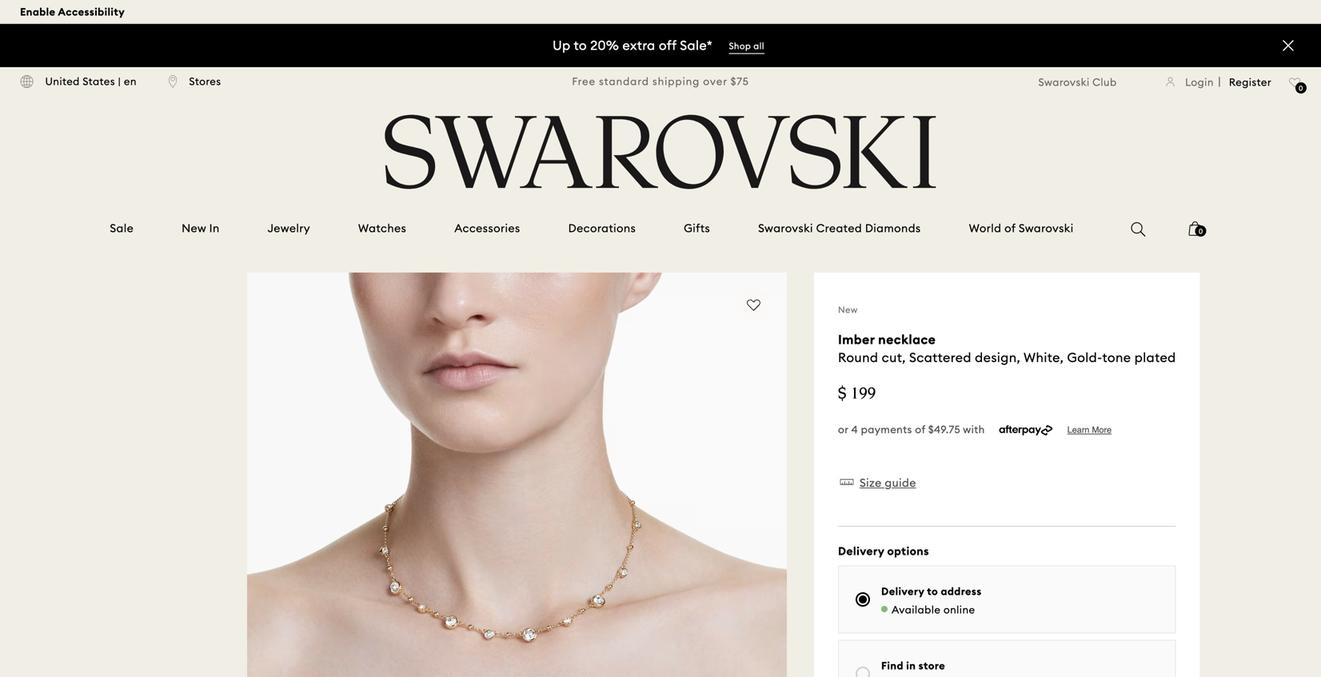Task type: vqa. For each thing, say whether or not it's contained in the screenshot.
Swarovski Created Diamonds at the right top
yes



Task type: locate. For each thing, give the bounding box(es) containing it.
or
[[838, 423, 849, 436]]

new for new in
[[182, 221, 206, 236]]

0 for 'left-wishlist image'
[[1299, 84, 1303, 92]]

swarovski image
[[379, 114, 942, 190]]

to right up
[[574, 37, 587, 53]]

| left en
[[118, 75, 121, 88]]

register link
[[1229, 75, 1272, 89]]

swarovski left the created
[[758, 221, 813, 236]]

of right world
[[1005, 221, 1016, 236]]

0
[[1299, 84, 1303, 92], [1199, 227, 1203, 236]]

united states | en link
[[20, 74, 137, 89]]

cut,
[[882, 350, 906, 366]]

stores
[[189, 75, 221, 88]]

0 horizontal spatial 0
[[1199, 227, 1203, 236]]

| register
[[1218, 74, 1272, 89]]

0 horizontal spatial |
[[118, 75, 121, 88]]

swarovski left club
[[1039, 75, 1090, 89]]

shipping
[[652, 75, 700, 88]]

extra
[[623, 37, 656, 53]]

1 vertical spatial to
[[927, 585, 938, 598]]

decorations
[[568, 221, 636, 236]]

of left the '$49.75'
[[915, 423, 926, 436]]

united states | en
[[45, 75, 137, 88]]

left login image
[[1167, 77, 1175, 87]]

swarovski for swarovski club
[[1039, 75, 1090, 89]]

size guide button
[[838, 475, 916, 491]]

shop all link
[[729, 39, 764, 54]]

tone
[[1102, 350, 1131, 366]]

cart-mobile image image
[[1189, 222, 1202, 236]]

4
[[851, 423, 858, 436]]

1 horizontal spatial new
[[838, 304, 858, 316]]

new up imber
[[838, 304, 858, 316]]

accessories link
[[454, 221, 520, 236]]

$49.75
[[928, 423, 961, 436]]

1 horizontal spatial 0
[[1299, 84, 1303, 92]]

find in store
[[881, 659, 945, 673]]

imber necklace round cut, scattered design, white, gold-tone plated
[[838, 332, 1176, 366]]

0 horizontal spatial 0 link
[[1189, 220, 1207, 247]]

gifts
[[684, 221, 710, 236]]

size guide
[[860, 476, 916, 490]]

1 vertical spatial 0
[[1199, 227, 1203, 236]]

$ 199
[[838, 386, 876, 403]]

0 vertical spatial 0 link
[[1289, 75, 1307, 99]]

of
[[1005, 221, 1016, 236], [915, 423, 926, 436]]

club
[[1093, 75, 1117, 89]]

1 vertical spatial new
[[838, 304, 858, 316]]

delivery to address
[[881, 585, 982, 598]]

new in
[[182, 221, 220, 236]]

search image image
[[1131, 222, 1146, 237]]

created
[[816, 221, 862, 236]]

watches
[[358, 221, 406, 236]]

off
[[659, 37, 677, 53]]

stores link
[[169, 74, 221, 89]]

0 link right search image
[[1189, 220, 1207, 247]]

register
[[1229, 75, 1272, 89]]

0 vertical spatial delivery
[[838, 544, 884, 559]]

world of swarovski
[[969, 221, 1074, 236]]

1 vertical spatial delivery
[[881, 585, 925, 598]]

up
[[553, 37, 571, 53]]

store
[[919, 659, 945, 673]]

delivery
[[838, 544, 884, 559], [881, 585, 925, 598]]

0 link right register
[[1289, 75, 1307, 99]]

0 link
[[1289, 75, 1307, 99], [1189, 220, 1207, 247]]

accessories
[[454, 221, 520, 236]]

0 right search image
[[1199, 227, 1203, 236]]

new left 'in'
[[182, 221, 206, 236]]

up to 20% extra off sale*
[[553, 37, 716, 53]]

size
[[860, 476, 882, 490]]

left-locator image image
[[169, 75, 177, 89]]

0 right register
[[1299, 84, 1303, 92]]

standard
[[599, 75, 649, 88]]

delivery left options
[[838, 544, 884, 559]]

0 vertical spatial to
[[574, 37, 587, 53]]

enable accessibility
[[20, 5, 125, 18]]

1 horizontal spatial to
[[927, 585, 938, 598]]

to
[[574, 37, 587, 53], [927, 585, 938, 598]]

None radio
[[856, 593, 870, 607]]

shop
[[729, 40, 751, 52]]

options
[[887, 544, 929, 559]]

to up available online
[[927, 585, 938, 598]]

0 vertical spatial of
[[1005, 221, 1016, 236]]

delivery up available
[[881, 585, 925, 598]]

in
[[906, 659, 916, 673]]

swarovski
[[1039, 75, 1090, 89], [758, 221, 813, 236], [1019, 221, 1074, 236]]

0 horizontal spatial to
[[574, 37, 587, 53]]

|
[[1218, 74, 1221, 89], [118, 75, 121, 88]]

world of swarovski link
[[969, 221, 1074, 236]]

0 horizontal spatial new
[[182, 221, 206, 236]]

new
[[182, 221, 206, 236], [838, 304, 858, 316]]

gold-
[[1067, 350, 1102, 366]]

jewelry
[[268, 221, 310, 236]]

diamonds
[[865, 221, 921, 236]]

accessibility
[[58, 5, 125, 18]]

login link
[[1167, 75, 1214, 89]]

None radio
[[856, 667, 870, 677]]

0 vertical spatial 0
[[1299, 84, 1303, 92]]

1 vertical spatial of
[[915, 423, 926, 436]]

shop all
[[729, 40, 764, 52]]

new in link
[[182, 221, 220, 236]]

0 vertical spatial new
[[182, 221, 206, 236]]

| right login
[[1218, 74, 1221, 89]]



Task type: describe. For each thing, give the bounding box(es) containing it.
available
[[892, 603, 941, 616]]

sale
[[110, 221, 134, 236]]

to for up
[[574, 37, 587, 53]]

in
[[209, 221, 220, 236]]

enable
[[20, 5, 56, 18]]

design,
[[975, 350, 1021, 366]]

over
[[703, 75, 727, 88]]

world
[[969, 221, 1002, 236]]

united
[[45, 75, 80, 88]]

watches link
[[358, 221, 406, 236]]

sale link
[[110, 221, 134, 236]]

sale*
[[680, 37, 713, 53]]

round
[[838, 350, 878, 366]]

$75
[[731, 75, 749, 88]]

gifts link
[[684, 221, 710, 236]]

swarovski created diamonds link
[[758, 221, 921, 236]]

to for delivery
[[927, 585, 938, 598]]

scattered
[[909, 350, 972, 366]]

swarovski created diamonds
[[758, 221, 921, 236]]

delivery for delivery options
[[838, 544, 884, 559]]

1 horizontal spatial |
[[1218, 74, 1221, 89]]

imber necklace, round cut, scattered design, white, gold-tone plated - swarovski, 5680090 image
[[247, 273, 787, 677]]

swarovski for swarovski created diamonds
[[758, 221, 813, 236]]

new for new
[[838, 304, 858, 316]]

guide
[[885, 476, 916, 490]]

all
[[754, 40, 764, 52]]

imber
[[838, 332, 875, 348]]

white,
[[1024, 350, 1064, 366]]

address
[[941, 585, 982, 598]]

1 horizontal spatial 0 link
[[1289, 75, 1307, 99]]

find
[[881, 659, 904, 673]]

with
[[963, 423, 985, 436]]

necklace
[[878, 332, 936, 348]]

payments
[[861, 423, 912, 436]]

delivery for delivery to address
[[881, 585, 925, 598]]

free
[[572, 75, 596, 88]]

swarovski club link
[[1039, 75, 1138, 89]]

plated
[[1135, 350, 1176, 366]]

20%
[[590, 37, 619, 53]]

delivery options
[[838, 544, 929, 559]]

or 4 payments of $49.75 with
[[838, 423, 988, 436]]

swarovski club
[[1039, 75, 1117, 89]]

0 for "cart-mobile image"
[[1199, 227, 1203, 236]]

available image
[[881, 606, 888, 612]]

login
[[1185, 75, 1214, 89]]

jewelry link
[[268, 221, 310, 236]]

0 horizontal spatial of
[[915, 423, 926, 436]]

1 horizontal spatial of
[[1005, 221, 1016, 236]]

available online
[[892, 603, 975, 616]]

enable accessibility link
[[20, 2, 125, 22]]

decorations link
[[568, 221, 636, 236]]

wishlist icon image
[[747, 299, 761, 312]]

en
[[124, 75, 137, 88]]

left-wishlist image image
[[1289, 78, 1301, 88]]

online
[[944, 603, 975, 616]]

country-selector image image
[[20, 75, 34, 89]]

swarovski right world
[[1019, 221, 1074, 236]]

1 vertical spatial 0 link
[[1189, 220, 1207, 247]]

free standard shipping over $75
[[572, 75, 749, 88]]

states
[[83, 75, 115, 88]]



